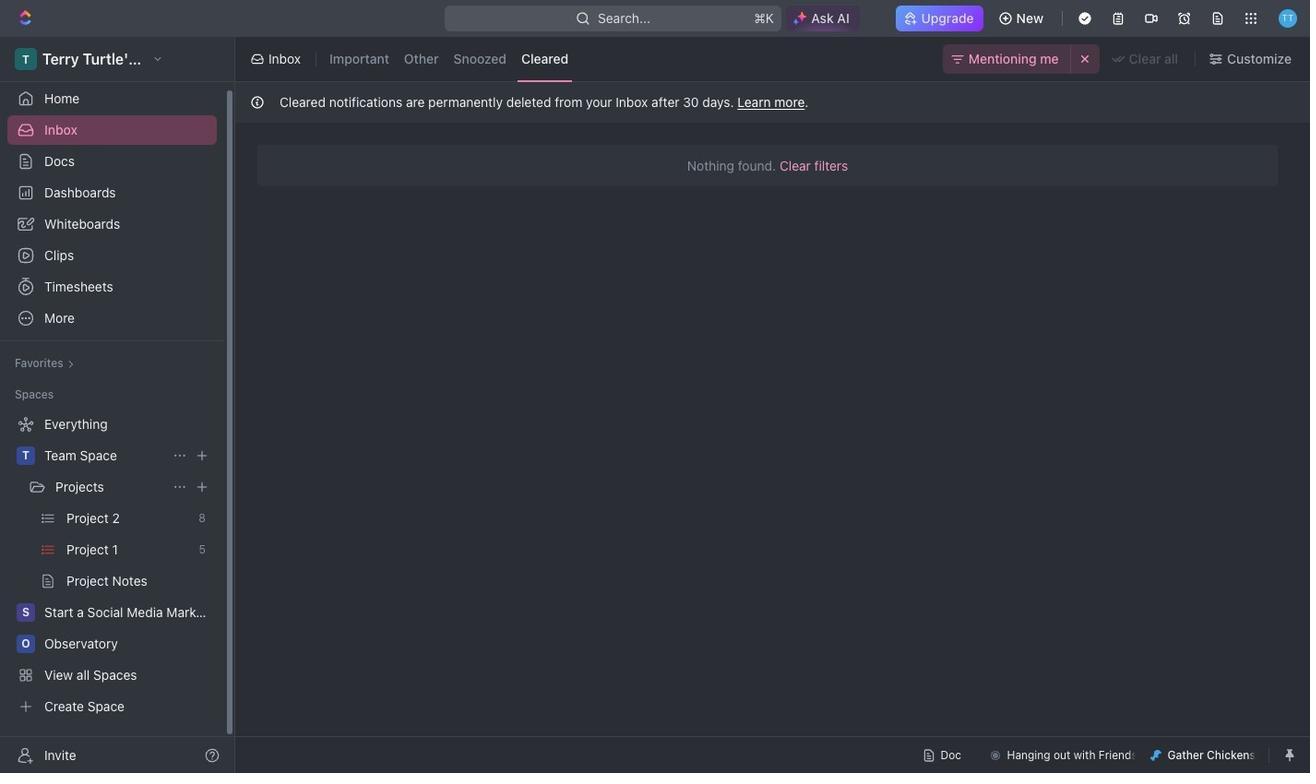 Task type: vqa. For each thing, say whether or not it's contained in the screenshot.
wifi image
no



Task type: locate. For each thing, give the bounding box(es) containing it.
drumstick bite image
[[1151, 750, 1162, 761]]

tree inside 'sidebar' navigation
[[7, 410, 217, 722]]

observatory, , element
[[17, 635, 35, 653]]

tab list
[[322, 33, 576, 85]]

terry turtle's workspace, , element
[[15, 48, 37, 70]]

tree
[[7, 410, 217, 722]]

team space, , element
[[17, 447, 35, 465]]



Task type: describe. For each thing, give the bounding box(es) containing it.
start a social media marketing agency, , element
[[17, 604, 35, 622]]

sidebar navigation
[[0, 37, 239, 773]]



